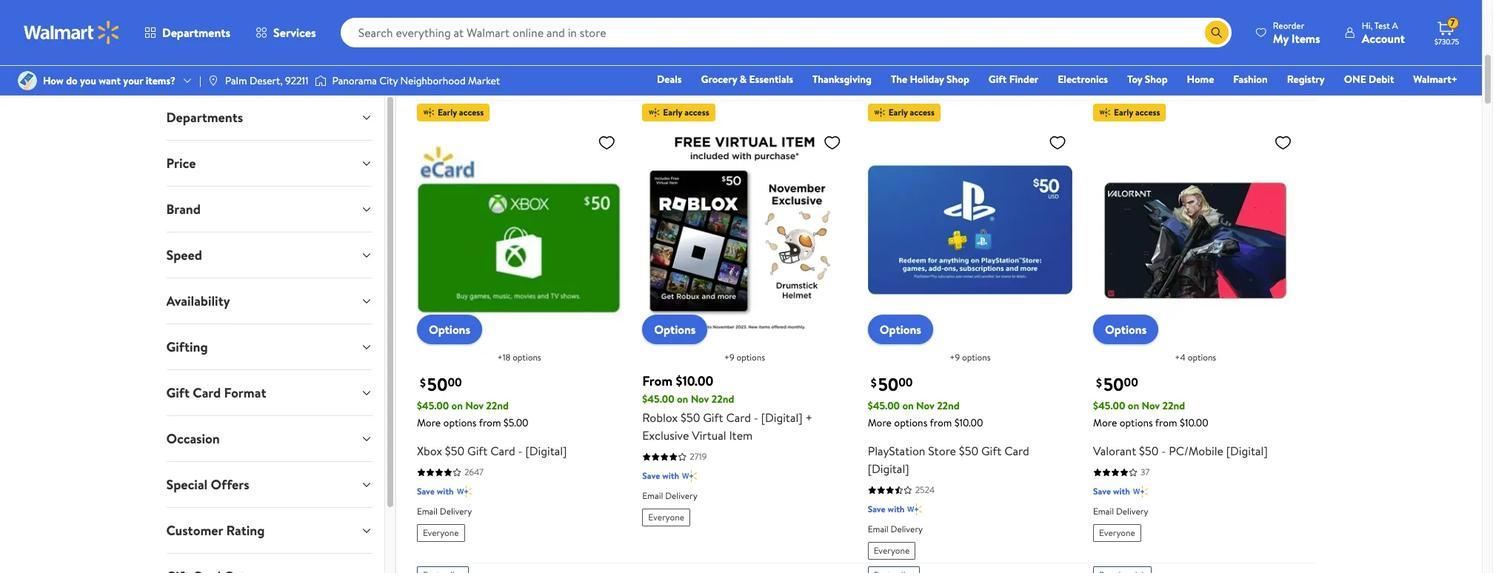 Task type: locate. For each thing, give the bounding box(es) containing it.
3 early from the left
[[889, 106, 908, 119]]

1 shop from the left
[[947, 72, 970, 87]]

00 for playstation
[[899, 374, 913, 391]]

$
[[420, 375, 426, 391], [871, 375, 877, 391], [1097, 375, 1103, 391]]

[digital] inside playstation store $50 gift card [digital]
[[868, 461, 910, 477]]

delivery down "1575"
[[891, 79, 923, 91]]

$ 50 00 up playstation
[[871, 372, 913, 397]]

from
[[479, 416, 501, 431], [930, 416, 952, 431], [1156, 416, 1178, 431]]

1 horizontal spatial $
[[871, 375, 877, 391]]

walmart plus image up 'deals' "link"
[[683, 40, 697, 54]]

0 horizontal spatial $10.00
[[676, 372, 714, 390]]

4 (email from the left
[[1200, 17, 1231, 33]]

one
[[1345, 72, 1367, 87]]

save with up the
[[868, 59, 905, 71]]

1 horizontal spatial shop
[[1145, 72, 1168, 87]]

0 horizontal spatial 50
[[427, 372, 448, 397]]

more for xbox
[[417, 416, 441, 431]]

1644
[[465, 40, 483, 52]]

early access down toy
[[1114, 106, 1161, 119]]

1 more options from $10.00 from the left
[[868, 416, 984, 431]]

more options from $10.00 up valorant $50 - pc/mobile [digital]
[[1094, 416, 1209, 431]]

00 up "valorant"
[[1124, 374, 1139, 391]]

reorder my items
[[1274, 19, 1321, 46]]

save down "xbox"
[[417, 486, 435, 498]]

[digital] down playstation
[[868, 461, 910, 477]]

$45.00 for valorant $50 - pc/mobile [digital]
[[1094, 399, 1126, 413]]

more
[[417, 416, 441, 431], [868, 416, 892, 431], [1094, 416, 1118, 431]]

1 (email from the left
[[527, 17, 559, 33]]

speed button
[[154, 233, 384, 278]]

1 horizontal spatial $10.00
[[955, 416, 984, 431]]

exclusive
[[643, 428, 689, 444]]

2 horizontal spatial $10.00
[[1180, 416, 1209, 431]]

$50 apple gift card (email delivery)
[[643, 17, 830, 33], [1094, 17, 1281, 33]]

7 $730.75
[[1435, 16, 1460, 47]]

50 up more options from $5.00 at the left of page
[[427, 372, 448, 397]]

0 horizontal spatial shop
[[947, 72, 970, 87]]

access for xbox
[[459, 106, 484, 119]]

apple for 1646
[[1116, 17, 1146, 33]]

2 horizontal spatial -
[[1162, 443, 1167, 460]]

$50 apple gift card (email delivery) up 1646
[[1094, 17, 1281, 33]]

2 horizontal spatial $
[[1097, 375, 1103, 391]]

nov up "store"
[[917, 399, 935, 413]]

nov for xbox $50 gift card - [digital]
[[466, 399, 484, 413]]

3 delivery) from the left
[[1016, 17, 1062, 33]]

with up toy
[[1114, 59, 1131, 71]]

more up playstation
[[868, 416, 892, 431]]

price button
[[154, 141, 384, 186]]

early down toy
[[1114, 106, 1134, 119]]

2 horizontal spatial  image
[[315, 73, 326, 88]]

save for walmart plus image to the middle
[[417, 59, 435, 71]]

2 horizontal spatial $ 50 00
[[1097, 372, 1139, 397]]

walmart plus image down 2719
[[683, 469, 697, 484]]

50 up playstation
[[879, 372, 899, 397]]

early for valorant
[[1114, 106, 1134, 119]]

city
[[379, 73, 398, 88]]

on for playstation store $50 gift card [digital]
[[903, 399, 914, 413]]

0 horizontal spatial $
[[420, 375, 426, 391]]

save for walmart plus icon under 1646
[[1094, 59, 1112, 71]]

walmart plus image down 37
[[1134, 485, 1148, 500]]

2 more options from $10.00 from the left
[[1094, 416, 1209, 431]]

early down neighborhood
[[438, 106, 457, 119]]

save with
[[643, 40, 680, 53], [417, 59, 454, 71], [868, 59, 905, 71], [1094, 59, 1131, 71], [643, 470, 680, 483], [417, 486, 454, 498], [1094, 486, 1131, 498], [868, 503, 905, 516]]

1 $ from the left
[[420, 375, 426, 391]]

special
[[166, 476, 208, 494]]

0 horizontal spatial $50 apple gift card (email delivery)
[[643, 17, 830, 33]]

4 early from the left
[[1114, 106, 1134, 119]]

xbox $50 gift card - [digital]
[[417, 443, 567, 460]]

account
[[1362, 30, 1406, 46]]

1 delivery) from the left
[[562, 17, 609, 33]]

gifting
[[166, 338, 208, 356]]

1 horizontal spatial more options from $10.00
[[1094, 416, 1209, 431]]

more options from $10.00 for store
[[868, 416, 984, 431]]

3 apple from the left
[[898, 17, 927, 33]]

0 vertical spatial walmart plus image
[[683, 40, 697, 54]]

save with up neighborhood
[[417, 59, 454, 71]]

 image right 92211
[[315, 73, 326, 88]]

4 delivery) from the left
[[1234, 17, 1281, 33]]

$45.00 on nov 22nd up playstation
[[868, 399, 960, 413]]

1 horizontal spatial $50 apple gift card (email delivery)
[[1094, 17, 1281, 33]]

$45.00 on nov 22nd
[[417, 399, 509, 413], [868, 399, 960, 413], [1094, 399, 1186, 413]]

speed tab
[[154, 233, 384, 278]]

1 early access from the left
[[438, 106, 484, 119]]

save with up 'deals' "link"
[[643, 40, 680, 53]]

add to favorites list, xbox $50 gift card - [digital] image
[[598, 134, 616, 152]]

$10.00 right from
[[676, 372, 714, 390]]

2 horizontal spatial $45.00 on nov 22nd
[[1094, 399, 1186, 413]]

2 00 from the left
[[899, 374, 913, 391]]

0 horizontal spatial +9 options
[[725, 351, 766, 364]]

early down 'deals' "link"
[[663, 106, 683, 119]]

1 horizontal spatial from
[[930, 416, 952, 431]]

availability button
[[154, 279, 384, 324]]

4 access from the left
[[1136, 106, 1161, 119]]

gift card format tab
[[154, 370, 384, 416]]

3 early access from the left
[[889, 106, 935, 119]]

shop right holiday
[[947, 72, 970, 87]]

1 access from the left
[[459, 106, 484, 119]]

0 horizontal spatial 00
[[448, 374, 462, 391]]

[digital] right pc/mobile
[[1227, 443, 1268, 460]]

one debit link
[[1338, 71, 1401, 87]]

1 more from the left
[[417, 416, 441, 431]]

2 more from the left
[[868, 416, 892, 431]]

save down playstation
[[868, 503, 886, 516]]

brand tab
[[154, 187, 384, 232]]

on for xbox $50 gift card - [digital]
[[452, 399, 463, 413]]

electronics
[[1058, 72, 1109, 87]]

3 50 from the left
[[1104, 372, 1124, 397]]

gifting tab
[[154, 325, 384, 370]]

$50 up deals
[[643, 17, 662, 33]]

with down exclusive
[[663, 470, 680, 483]]

2 delivery) from the left
[[783, 17, 830, 33]]

store
[[929, 443, 957, 460]]

walmart plus image
[[683, 40, 697, 54], [457, 58, 472, 73], [683, 469, 697, 484]]

0 horizontal spatial from
[[479, 416, 501, 431]]

+18
[[498, 351, 511, 364]]

1 +9 options from the left
[[725, 351, 766, 364]]

early access down deals
[[663, 106, 710, 119]]

item
[[729, 428, 753, 444]]

2 apple from the left
[[665, 17, 695, 33]]

+9
[[725, 351, 735, 364], [950, 351, 960, 364]]

early access for valorant
[[1114, 106, 1161, 119]]

3 from from the left
[[1156, 416, 1178, 431]]

gift finder
[[989, 72, 1039, 87]]

3 (email from the left
[[981, 17, 1013, 33]]

2 options link from the left
[[643, 315, 708, 344]]

2 horizontal spatial from
[[1156, 416, 1178, 431]]

the
[[891, 72, 908, 87]]

on for valorant $50 - pc/mobile [digital]
[[1128, 399, 1140, 413]]

save with up toy
[[1094, 59, 1131, 71]]

delivery down 2524
[[891, 523, 923, 536]]

1 +9 from the left
[[725, 351, 735, 364]]

$ 50 00 up more options from $5.00 at the left of page
[[420, 372, 462, 397]]

 image left how
[[18, 71, 37, 90]]

(email for 1646
[[1200, 17, 1231, 33]]

+9 for roblox $50 gift card - [digital] + exclusive virtual item
[[725, 351, 735, 364]]

toy shop link
[[1121, 71, 1175, 87]]

more options from $10.00
[[868, 416, 984, 431], [1094, 416, 1209, 431]]

1 options link from the left
[[417, 315, 482, 344]]

early for xbox
[[438, 106, 457, 119]]

2 $ from the left
[[871, 375, 877, 391]]

everyone for playstation store $50 gift card [digital]
[[874, 545, 910, 557]]

(email for 1575
[[981, 17, 1013, 33]]

save down "valorant"
[[1094, 486, 1112, 498]]

save for playstation store $50 gift card [digital]'s walmart plus icon
[[868, 503, 886, 516]]

2 from from the left
[[930, 416, 952, 431]]

22nd inside from $10.00 $45.00 on nov 22nd roblox $50 gift card - [digital] + exclusive virtual item
[[712, 392, 735, 407]]

22nd for playstation store $50 gift card [digital]
[[937, 399, 960, 413]]

0 horizontal spatial more options from $10.00
[[868, 416, 984, 431]]

0 horizontal spatial more
[[417, 416, 441, 431]]

3 $ from the left
[[1097, 375, 1103, 391]]

walmart image
[[24, 21, 120, 44]]

1 apple from the left
[[444, 17, 474, 33]]

services button
[[243, 15, 329, 50]]

search icon image
[[1211, 27, 1223, 39]]

options for xbox
[[429, 321, 471, 338]]

delivery) for 1644
[[562, 17, 609, 33]]

2 +9 from the left
[[950, 351, 960, 364]]

gift up grocery
[[698, 17, 718, 33]]

with for walmart plus icon under 1646
[[1114, 59, 1131, 71]]

1 horizontal spatial 50
[[879, 372, 899, 397]]

$ for playstation store $50 gift card [digital]
[[871, 375, 877, 391]]

xbox
[[417, 443, 442, 460]]

shop inside toy shop 'link'
[[1145, 72, 1168, 87]]

1 horizontal spatial more
[[868, 416, 892, 431]]

22nd up valorant $50 - pc/mobile [digital]
[[1163, 399, 1186, 413]]

valorant $50 - pc/mobile [digital]
[[1094, 443, 1268, 460]]

$10.00
[[676, 372, 714, 390], [955, 416, 984, 431], [1180, 416, 1209, 431]]

playstation store $50 gift card [digital]
[[868, 443, 1030, 477]]

2719
[[690, 451, 707, 463]]

(email for 1644
[[527, 17, 559, 33]]

more up "valorant"
[[1094, 416, 1118, 431]]

3 $45.00 on nov 22nd from the left
[[1094, 399, 1186, 413]]

save up electronics
[[1094, 59, 1112, 71]]

one debit
[[1345, 72, 1395, 87]]

 image
[[18, 71, 37, 90], [315, 73, 326, 88], [207, 75, 219, 87]]

electronics link
[[1052, 71, 1115, 87]]

gift down gifting on the bottom of the page
[[166, 384, 190, 402]]

options
[[429, 321, 471, 338], [654, 321, 696, 338], [880, 321, 922, 338], [1106, 321, 1147, 338]]

early access down market
[[438, 106, 484, 119]]

email delivery
[[643, 60, 698, 73], [417, 79, 472, 91], [868, 79, 923, 91], [1094, 79, 1149, 91], [643, 490, 698, 503], [417, 506, 472, 518], [1094, 506, 1149, 518], [868, 523, 923, 536]]

$50 up 37
[[1140, 443, 1159, 460]]

1 vertical spatial departments
[[166, 108, 243, 127]]

card inside dropdown button
[[193, 384, 221, 402]]

$50 up virtual
[[681, 410, 700, 426]]

1 00 from the left
[[448, 374, 462, 391]]

$ for valorant $50 - pc/mobile [digital]
[[1097, 375, 1103, 391]]

deals
[[657, 72, 682, 87]]

with down "xbox"
[[437, 486, 454, 498]]

2 shop from the left
[[1145, 72, 1168, 87]]

1 options from the left
[[429, 321, 471, 338]]

+9 for more options from $10.00
[[950, 351, 960, 364]]

Walmart Site-Wide search field
[[341, 18, 1232, 47]]

nov up valorant $50 - pc/mobile [digital]
[[1142, 399, 1161, 413]]

with up 'deals' "link"
[[663, 40, 680, 53]]

 image right |
[[207, 75, 219, 87]]

access for valorant
[[1136, 106, 1161, 119]]

2 horizontal spatial 00
[[1124, 374, 1139, 391]]

save up thanksgiving on the top right of the page
[[868, 59, 886, 71]]

1 $45.00 on nov 22nd from the left
[[417, 399, 509, 413]]

2 horizontal spatial more
[[1094, 416, 1118, 431]]

desert,
[[250, 73, 283, 88]]

early down the
[[889, 106, 908, 119]]

delivery down 1646
[[1117, 79, 1149, 91]]

special offers tab
[[154, 462, 384, 508]]

with for valorant $50 - pc/mobile [digital] walmart plus icon
[[1114, 486, 1131, 498]]

$ 50 00 for valorant
[[1097, 372, 1139, 397]]

early
[[438, 106, 457, 119], [663, 106, 683, 119], [889, 106, 908, 119], [1114, 106, 1134, 119]]

7
[[1451, 16, 1456, 29]]

$45.00 on nov 22nd for playstation
[[868, 399, 960, 413]]

customer rating tab
[[154, 508, 384, 554]]

on up "valorant"
[[1128, 399, 1140, 413]]

gift
[[477, 17, 497, 33], [698, 17, 718, 33], [930, 17, 951, 33], [1149, 17, 1169, 33], [989, 72, 1007, 87], [166, 384, 190, 402], [703, 410, 724, 426], [468, 443, 488, 460], [982, 443, 1002, 460]]

$45.00 up "valorant"
[[1094, 399, 1126, 413]]

apple up 'deals' "link"
[[665, 17, 695, 33]]

(email
[[527, 17, 559, 33], [749, 17, 780, 33], [981, 17, 1013, 33], [1200, 17, 1231, 33]]

services
[[273, 24, 316, 41]]

00 up more options from $5.00 at the left of page
[[448, 374, 462, 391]]

00 for xbox
[[448, 374, 462, 391]]

departments down |
[[166, 108, 243, 127]]

options link for xbox
[[417, 315, 482, 344]]

with for playstation store $50 gift card [digital]'s walmart plus icon
[[888, 503, 905, 516]]

2 +9 options from the left
[[950, 351, 991, 364]]

$ 50 00 up "valorant"
[[1097, 372, 1139, 397]]

- left +
[[754, 410, 759, 426]]

[digital] left +
[[762, 410, 803, 426]]

walmart plus image
[[908, 58, 923, 73], [1134, 58, 1148, 73], [457, 485, 472, 500], [1134, 485, 1148, 500], [908, 503, 923, 517]]

$45.00 up more options from $5.00 at the left of page
[[417, 399, 449, 413]]

0 horizontal spatial $45.00 on nov 22nd
[[417, 399, 509, 413]]

tab
[[154, 554, 384, 574]]

1 50 from the left
[[427, 372, 448, 397]]

3 more from the left
[[1094, 416, 1118, 431]]

$50 right "xbox"
[[445, 443, 465, 460]]

with for bottommost walmart plus image
[[663, 470, 680, 483]]

from left $5.00
[[479, 416, 501, 431]]

more options from $10.00 up "store"
[[868, 416, 984, 431]]

delivery down 37
[[1117, 506, 1149, 518]]

4 options from the left
[[1106, 321, 1147, 338]]

$5.00
[[504, 416, 529, 431]]

nov inside from $10.00 $45.00 on nov 22nd roblox $50 gift card - [digital] + exclusive virtual item
[[691, 392, 709, 407]]

1 horizontal spatial  image
[[207, 75, 219, 87]]

2 vertical spatial walmart plus image
[[683, 469, 697, 484]]

2 50 from the left
[[879, 372, 899, 397]]

apple up "1575"
[[898, 17, 927, 33]]

walmart plus image right the
[[908, 58, 923, 73]]

grocery & essentials
[[701, 72, 794, 87]]

4 options link from the left
[[1094, 315, 1159, 344]]

22nd up $5.00
[[486, 399, 509, 413]]

3 $ 50 00 from the left
[[1097, 372, 1139, 397]]

[digital] down $5.00
[[526, 443, 567, 460]]

$45.00 on nov 22nd up more options from $5.00 at the left of page
[[417, 399, 509, 413]]

fashion
[[1234, 72, 1268, 87]]

+18 options
[[498, 351, 541, 364]]

options link for valorant
[[1094, 315, 1159, 344]]

nov up virtual
[[691, 392, 709, 407]]

nov for valorant $50 - pc/mobile [digital]
[[1142, 399, 1161, 413]]

save with down "valorant"
[[1094, 486, 1131, 498]]

- down $5.00
[[518, 443, 523, 460]]

delivery) for 1575
[[1016, 17, 1062, 33]]

gift card format
[[166, 384, 266, 402]]

3 00 from the left
[[1124, 374, 1139, 391]]

2524
[[916, 484, 935, 497]]

$200
[[868, 17, 895, 33]]

$10.00 up pc/mobile
[[1180, 416, 1209, 431]]

- inside from $10.00 $45.00 on nov 22nd roblox $50 gift card - [digital] + exclusive virtual item
[[754, 410, 759, 426]]

reorder
[[1274, 19, 1305, 31]]

panorama city neighborhood market
[[332, 73, 500, 88]]

departments tab
[[154, 95, 384, 140]]

1 horizontal spatial $45.00 on nov 22nd
[[868, 399, 960, 413]]

test
[[1375, 19, 1391, 31]]

 image for how
[[18, 71, 37, 90]]

the holiday shop link
[[885, 71, 977, 87]]

00 up playstation
[[899, 374, 913, 391]]

with down "valorant"
[[1114, 486, 1131, 498]]

with up the
[[888, 59, 905, 71]]

00
[[448, 374, 462, 391], [899, 374, 913, 391], [1124, 374, 1139, 391]]

departments
[[162, 24, 231, 41], [166, 108, 243, 127]]

1 early from the left
[[438, 106, 457, 119]]

save for the top walmart plus image
[[643, 40, 660, 53]]

0 vertical spatial departments
[[162, 24, 231, 41]]

[digital]
[[762, 410, 803, 426], [526, 443, 567, 460], [1227, 443, 1268, 460], [868, 461, 910, 477]]

registry link
[[1281, 71, 1332, 87]]

with up neighborhood
[[437, 59, 454, 71]]

0 horizontal spatial +9
[[725, 351, 735, 364]]

0 horizontal spatial $ 50 00
[[420, 372, 462, 397]]

2 horizontal spatial 50
[[1104, 372, 1124, 397]]

nov up more options from $5.00 at the left of page
[[466, 399, 484, 413]]

more up "xbox"
[[417, 416, 441, 431]]

clear search field text image
[[1188, 26, 1200, 38]]

brand
[[166, 200, 201, 219]]

-
[[754, 410, 759, 426], [518, 443, 523, 460], [1162, 443, 1167, 460]]

22nd
[[712, 392, 735, 407], [486, 399, 509, 413], [937, 399, 960, 413], [1163, 399, 1186, 413]]

virtual
[[692, 428, 727, 444]]

$45.00 on nov 22nd for xbox
[[417, 399, 509, 413]]

1 horizontal spatial +9
[[950, 351, 960, 364]]

2 $ 50 00 from the left
[[871, 372, 913, 397]]

gift inside from $10.00 $45.00 on nov 22nd roblox $50 gift card - [digital] + exclusive virtual item
[[703, 410, 724, 426]]

walmart plus image down 1644 at top
[[457, 58, 472, 73]]

access down toy shop 'link'
[[1136, 106, 1161, 119]]

0 horizontal spatial  image
[[18, 71, 37, 90]]

delivery down 2647
[[440, 506, 472, 518]]

3 options from the left
[[880, 321, 922, 338]]

add to favorites list, valorant $50 - pc/mobile [digital] image
[[1275, 134, 1293, 152]]

1 horizontal spatial $ 50 00
[[871, 372, 913, 397]]

delivery
[[666, 60, 698, 73], [440, 79, 472, 91], [891, 79, 923, 91], [1117, 79, 1149, 91], [666, 490, 698, 503], [440, 506, 472, 518], [1117, 506, 1149, 518], [891, 523, 923, 536]]

4 apple from the left
[[1116, 17, 1146, 33]]

 image for panorama
[[315, 73, 326, 88]]

2 $45.00 on nov 22nd from the left
[[868, 399, 960, 413]]

departments up |
[[162, 24, 231, 41]]

save up neighborhood
[[417, 59, 435, 71]]

$50 right "store"
[[959, 443, 979, 460]]

on up roblox on the left bottom of the page
[[677, 392, 689, 407]]

1 horizontal spatial -
[[754, 410, 759, 426]]

3 options link from the left
[[868, 315, 934, 344]]

save for walmart plus icon right of the
[[868, 59, 886, 71]]

2 options from the left
[[654, 321, 696, 338]]

4 early access from the left
[[1114, 106, 1161, 119]]

1 horizontal spatial 00
[[899, 374, 913, 391]]

50 for playstation
[[879, 372, 899, 397]]

early for playstation
[[889, 106, 908, 119]]

more options from $10.00 for $50
[[1094, 416, 1209, 431]]

apple up 1646
[[1116, 17, 1146, 33]]

customer
[[166, 522, 223, 540]]

price tab
[[154, 141, 384, 186]]

access down market
[[459, 106, 484, 119]]

1 horizontal spatial +9 options
[[950, 351, 991, 364]]

from up "store"
[[930, 416, 952, 431]]

from for gift
[[479, 416, 501, 431]]

3 access from the left
[[910, 106, 935, 119]]

early access
[[438, 106, 484, 119], [663, 106, 710, 119], [889, 106, 935, 119], [1114, 106, 1161, 119]]

card inside playstation store $50 gift card [digital]
[[1005, 443, 1030, 460]]

essentials
[[749, 72, 794, 87]]

walmart plus image down 2647
[[457, 485, 472, 500]]

1 $ 50 00 from the left
[[420, 372, 462, 397]]

delivery down 1644 at top
[[440, 79, 472, 91]]

1 from from the left
[[479, 416, 501, 431]]

$45.00 down from
[[643, 392, 675, 407]]

departments inside popup button
[[162, 24, 231, 41]]

fashion link
[[1227, 71, 1275, 87]]

early access for playstation
[[889, 106, 935, 119]]

apple up 1644 at top
[[444, 17, 474, 33]]



Task type: describe. For each thing, give the bounding box(es) containing it.
availability tab
[[154, 279, 384, 324]]

speed
[[166, 246, 202, 265]]

2647
[[465, 466, 484, 479]]

customer rating
[[166, 522, 265, 540]]

$ 50 00 for xbox
[[420, 372, 462, 397]]

save for valorant $50 - pc/mobile [digital] walmart plus icon
[[1094, 486, 1112, 498]]

toy shop
[[1128, 72, 1168, 87]]

walmart plus image for playstation store $50 gift card [digital]
[[908, 503, 923, 517]]

on inside from $10.00 $45.00 on nov 22nd roblox $50 gift card - [digital] + exclusive virtual item
[[677, 392, 689, 407]]

2 (email from the left
[[749, 17, 780, 33]]

departments button
[[154, 95, 384, 140]]

$10.00 for playstation
[[955, 416, 984, 431]]

items?
[[146, 73, 176, 88]]

rating
[[226, 522, 265, 540]]

delivery left grocery
[[666, 60, 698, 73]]

+4 options
[[1175, 351, 1217, 364]]

gift up "1575"
[[930, 17, 951, 33]]

walmart+
[[1414, 72, 1458, 87]]

gifting button
[[154, 325, 384, 370]]

do
[[66, 73, 78, 88]]

thanksgiving link
[[806, 71, 879, 87]]

from for -
[[1156, 416, 1178, 431]]

+9 options for more options from $10.00
[[950, 351, 991, 364]]

$730.75
[[1435, 36, 1460, 47]]

$10.00 for valorant
[[1180, 416, 1209, 431]]

palm desert, 92211
[[225, 73, 309, 88]]

add to favorites list, roblox $50 gift card - [digital] + exclusive virtual item image
[[824, 134, 842, 152]]

everyone for valorant $50 - pc/mobile [digital]
[[1100, 527, 1136, 540]]

$ for xbox $50 gift card - [digital]
[[420, 375, 426, 391]]

gift finder link
[[982, 71, 1046, 87]]

2 early access from the left
[[663, 106, 710, 119]]

save with down playstation
[[868, 503, 905, 516]]

early access for xbox
[[438, 106, 484, 119]]

occasion
[[166, 430, 220, 448]]

$45.00 for xbox $50 gift card - [digital]
[[417, 399, 449, 413]]

the holiday shop
[[891, 72, 970, 87]]

2 access from the left
[[685, 106, 710, 119]]

more for playstation
[[868, 416, 892, 431]]

save for walmart plus icon related to xbox $50 gift card - [digital]
[[417, 486, 435, 498]]

walmart+ link
[[1407, 71, 1465, 87]]

hi, test a account
[[1362, 19, 1406, 46]]

from for $50
[[930, 416, 952, 431]]

from $10.00 $45.00 on nov 22nd roblox $50 gift card - [digital] + exclusive virtual item
[[643, 372, 813, 444]]

apple for 1644
[[444, 17, 474, 33]]

92211
[[285, 73, 309, 88]]

registry
[[1288, 72, 1325, 87]]

1 vertical spatial walmart plus image
[[457, 58, 472, 73]]

nov for playstation store $50 gift card [digital]
[[917, 399, 935, 413]]

gift left finder
[[989, 72, 1007, 87]]

card inside from $10.00 $45.00 on nov 22nd roblox $50 gift card - [digital] + exclusive virtual item
[[726, 410, 751, 426]]

want
[[99, 73, 121, 88]]

add to favorites list, playstation store $50 gift card [digital] image
[[1049, 134, 1067, 152]]

roblox
[[643, 410, 678, 426]]

+9 options for roblox $50 gift card - [digital] + exclusive virtual item
[[725, 351, 766, 364]]

1646
[[1141, 40, 1159, 52]]

access for playstation
[[910, 106, 935, 119]]

xbox $50 gift card - [digital] image
[[417, 128, 622, 333]]

more for valorant
[[1094, 416, 1118, 431]]

a
[[1393, 19, 1399, 31]]

22nd for xbox $50 gift card - [digital]
[[486, 399, 509, 413]]

$45.00 for playstation store $50 gift card [digital]
[[868, 399, 900, 413]]

Search search field
[[341, 18, 1232, 47]]

palm
[[225, 73, 247, 88]]

format
[[224, 384, 266, 402]]

from
[[643, 372, 673, 390]]

with for the top walmart plus image
[[663, 40, 680, 53]]

hi,
[[1362, 19, 1373, 31]]

&
[[740, 72, 747, 87]]

37
[[1141, 466, 1150, 479]]

neighborhood
[[401, 73, 466, 88]]

options link for playstation
[[868, 315, 934, 344]]

with for walmart plus icon right of the
[[888, 59, 905, 71]]

options for valorant
[[1106, 321, 1147, 338]]

$45.00 inside from $10.00 $45.00 on nov 22nd roblox $50 gift card - [digital] + exclusive virtual item
[[643, 392, 675, 407]]

options for playstation
[[880, 321, 922, 338]]

special offers button
[[154, 462, 384, 508]]

market
[[468, 73, 500, 88]]

2 $50 apple gift card (email delivery) from the left
[[1094, 17, 1281, 33]]

availability
[[166, 292, 230, 310]]

gift inside dropdown button
[[166, 384, 190, 402]]

[digital] inside from $10.00 $45.00 on nov 22nd roblox $50 gift card - [digital] + exclusive virtual item
[[762, 410, 803, 426]]

occasion button
[[154, 416, 384, 462]]

everyone for xbox $50 gift card - [digital]
[[423, 527, 459, 540]]

+4
[[1175, 351, 1186, 364]]

0 horizontal spatial -
[[518, 443, 523, 460]]

items
[[1292, 30, 1321, 46]]

special offers
[[166, 476, 249, 494]]

walmart plus image down 1646
[[1134, 58, 1148, 73]]

with for walmart plus image to the middle
[[437, 59, 454, 71]]

save with down "xbox"
[[417, 486, 454, 498]]

more options from $5.00
[[417, 416, 529, 431]]

home
[[1187, 72, 1215, 87]]

roblox $50 gift card - [digital] + exclusive virtual item image
[[643, 128, 847, 333]]

valorant
[[1094, 443, 1137, 460]]

$45.00 on nov 22nd for valorant
[[1094, 399, 1186, 413]]

save with down exclusive
[[643, 470, 680, 483]]

$100
[[417, 17, 441, 33]]

walmart plus image for valorant $50 - pc/mobile [digital]
[[1134, 485, 1148, 500]]

00 for valorant
[[1124, 374, 1139, 391]]

delivery) for 1646
[[1234, 17, 1281, 33]]

1575
[[916, 40, 933, 52]]

how do you want your items?
[[43, 73, 176, 88]]

grocery
[[701, 72, 737, 87]]

|
[[199, 73, 201, 88]]

$50 inside from $10.00 $45.00 on nov 22nd roblox $50 gift card - [digital] + exclusive virtual item
[[681, 410, 700, 426]]

debit
[[1369, 72, 1395, 87]]

pc/mobile
[[1169, 443, 1224, 460]]

2 early from the left
[[663, 106, 683, 119]]

gift up 1644 at top
[[477, 17, 497, 33]]

$ 50 00 for playstation
[[871, 372, 913, 397]]

 image for palm
[[207, 75, 219, 87]]

+
[[806, 410, 813, 426]]

gift up 1646
[[1149, 17, 1169, 33]]

brand button
[[154, 187, 384, 232]]

22nd for valorant $50 - pc/mobile [digital]
[[1163, 399, 1186, 413]]

with for walmart plus icon related to xbox $50 gift card - [digital]
[[437, 486, 454, 498]]

$200 apple gift card (email delivery)
[[868, 17, 1062, 33]]

save for bottommost walmart plus image
[[643, 470, 660, 483]]

playstation store $50 gift card [digital] image
[[868, 128, 1073, 333]]

your
[[123, 73, 143, 88]]

$10.00 inside from $10.00 $45.00 on nov 22nd roblox $50 gift card - [digital] + exclusive virtual item
[[676, 372, 714, 390]]

toy
[[1128, 72, 1143, 87]]

holiday
[[910, 72, 945, 87]]

panorama
[[332, 73, 377, 88]]

1 $50 apple gift card (email delivery) from the left
[[643, 17, 830, 33]]

you
[[80, 73, 96, 88]]

gift up 2647
[[468, 443, 488, 460]]

50 for valorant
[[1104, 372, 1124, 397]]

customer rating button
[[154, 508, 384, 554]]

$50 inside playstation store $50 gift card [digital]
[[959, 443, 979, 460]]

apple for 1575
[[898, 17, 927, 33]]

delivery down 2719
[[666, 490, 698, 503]]

$50 up electronics
[[1094, 17, 1113, 33]]

deals link
[[651, 71, 689, 87]]

valorant $50 - pc/mobile [digital] image
[[1094, 128, 1299, 333]]

gift card format button
[[154, 370, 384, 416]]

price
[[166, 154, 196, 173]]

50 for xbox
[[427, 372, 448, 397]]

shop inside the holiday shop link
[[947, 72, 970, 87]]

gift inside playstation store $50 gift card [digital]
[[982, 443, 1002, 460]]

thanksgiving
[[813, 72, 872, 87]]

occasion tab
[[154, 416, 384, 462]]

departments inside dropdown button
[[166, 108, 243, 127]]

walmart plus image for xbox $50 gift card - [digital]
[[457, 485, 472, 500]]



Task type: vqa. For each thing, say whether or not it's contained in the screenshot.
"Fashion"
yes



